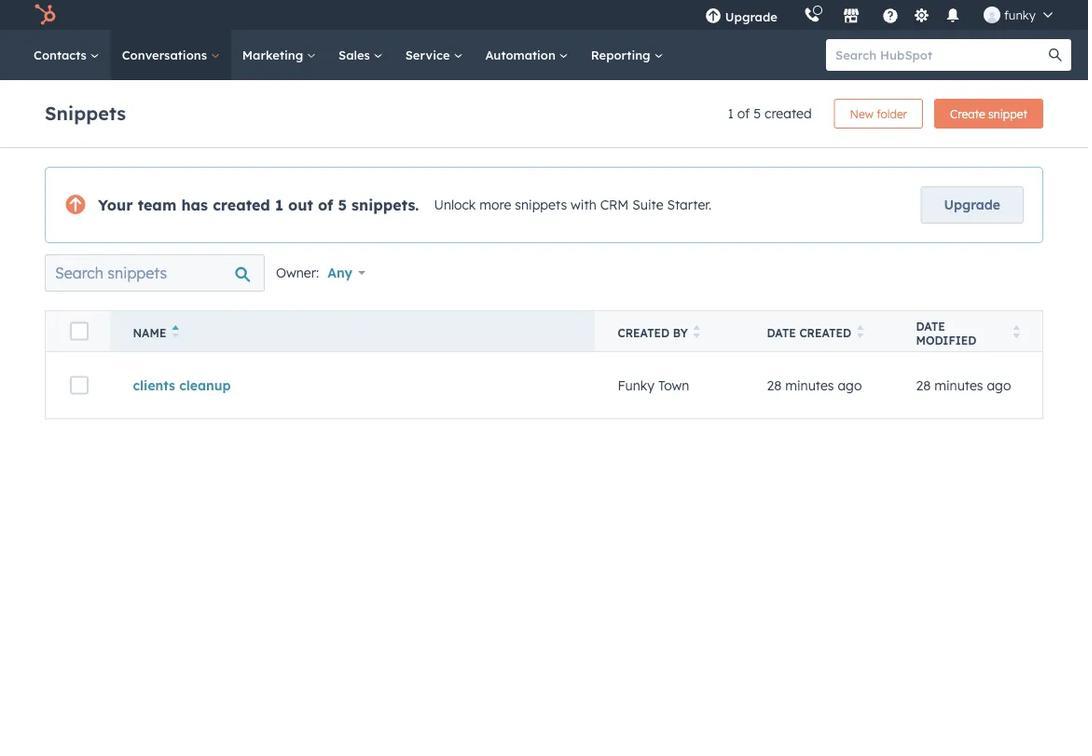 Task type: vqa. For each thing, say whether or not it's contained in the screenshot.
Upgrade
yes



Task type: describe. For each thing, give the bounding box(es) containing it.
any button
[[327, 255, 377, 292]]

clients
[[133, 377, 175, 394]]

new
[[850, 107, 874, 121]]

date for date created
[[767, 326, 796, 340]]

town
[[658, 377, 689, 394]]

upgrade image
[[705, 8, 722, 25]]

owner:
[[276, 265, 319, 281]]

ascending sort. press to sort descending. image
[[172, 325, 179, 339]]

1 minutes from the left
[[785, 377, 834, 394]]

ascending sort. press to sort descending. element
[[172, 325, 179, 341]]

funky
[[1004, 7, 1036, 22]]

funky
[[618, 377, 655, 394]]

automation
[[485, 47, 559, 62]]

date created button
[[745, 311, 894, 352]]

clients cleanup
[[133, 377, 231, 394]]

conversations link
[[111, 30, 231, 80]]

created by button
[[595, 311, 745, 352]]

name button
[[111, 311, 595, 352]]

sales link
[[327, 30, 394, 80]]

settings image
[[913, 8, 930, 25]]

help button
[[875, 0, 906, 30]]

create snippet
[[950, 107, 1028, 121]]

create snippet button
[[935, 99, 1044, 129]]

service
[[405, 47, 454, 62]]

created
[[618, 326, 670, 340]]

snippet
[[989, 107, 1028, 121]]

unlock more snippets with crm suite starter.
[[434, 197, 712, 213]]

date created
[[767, 326, 852, 340]]

snippets
[[45, 101, 126, 125]]

cleanup
[[179, 377, 231, 394]]

folder
[[877, 107, 908, 121]]

starter.
[[667, 197, 712, 213]]

press to sort. element for modified
[[1013, 325, 1020, 341]]

press to sort. image for created by
[[694, 325, 701, 339]]

press to sort. element for by
[[694, 325, 701, 341]]

1 28 from the left
[[767, 377, 782, 394]]

press to sort. element for created
[[857, 325, 864, 341]]

with
[[571, 197, 597, 213]]

name
[[133, 326, 166, 340]]

funky town
[[618, 377, 689, 394]]

calling icon image
[[804, 7, 821, 24]]

1 vertical spatial 1
[[275, 196, 283, 215]]

2 minutes from the left
[[935, 377, 983, 394]]

created for 5
[[765, 105, 812, 122]]

1 28 minutes ago from the left
[[767, 377, 862, 394]]

1 inside snippets banner
[[728, 105, 734, 122]]

has
[[181, 196, 208, 215]]

suite
[[633, 197, 664, 213]]

contacts link
[[22, 30, 111, 80]]

of inside snippets banner
[[737, 105, 750, 122]]

settings link
[[910, 5, 933, 25]]



Task type: locate. For each thing, give the bounding box(es) containing it.
notifications image
[[945, 8, 961, 25]]

created by
[[618, 326, 688, 340]]

0 horizontal spatial upgrade
[[725, 9, 778, 24]]

date for date modified
[[916, 319, 946, 333]]

sales
[[339, 47, 374, 62]]

0 horizontal spatial 28 minutes ago
[[767, 377, 862, 394]]

hubspot image
[[34, 4, 56, 26]]

1 horizontal spatial date
[[916, 319, 946, 333]]

new folder
[[850, 107, 908, 121]]

press to sort. image inside date created button
[[857, 325, 864, 339]]

1 horizontal spatial upgrade
[[944, 197, 1001, 213]]

press to sort. element right date created at the right top of page
[[857, 325, 864, 341]]

1 vertical spatial upgrade
[[944, 197, 1001, 213]]

press to sort. element right date modified
[[1013, 325, 1020, 341]]

marketing link
[[231, 30, 327, 80]]

minutes down date created at the right top of page
[[785, 377, 834, 394]]

0 horizontal spatial press to sort. image
[[694, 325, 701, 339]]

1 horizontal spatial press to sort. element
[[857, 325, 864, 341]]

contacts
[[34, 47, 90, 62]]

0 horizontal spatial date
[[767, 326, 796, 340]]

1 horizontal spatial 1
[[728, 105, 734, 122]]

press to sort. element
[[694, 325, 701, 341], [857, 325, 864, 341], [1013, 325, 1020, 341]]

help image
[[882, 8, 899, 25]]

0 vertical spatial created
[[765, 105, 812, 122]]

reporting link
[[580, 30, 675, 80]]

of
[[737, 105, 750, 122], [318, 196, 333, 215]]

0 horizontal spatial 28
[[767, 377, 782, 394]]

marketing
[[242, 47, 307, 62]]

press to sort. element inside created by button
[[694, 325, 701, 341]]

28 down date created at the right top of page
[[767, 377, 782, 394]]

1 vertical spatial created
[[213, 196, 270, 215]]

conversations
[[122, 47, 211, 62]]

press to sort. element inside date modified button
[[1013, 325, 1020, 341]]

Search search field
[[45, 255, 265, 292]]

ago down date created button
[[838, 377, 862, 394]]

any
[[327, 265, 353, 281]]

new folder button
[[834, 99, 923, 129]]

2 vertical spatial created
[[800, 326, 852, 340]]

marketplaces image
[[843, 8, 860, 25]]

funky town image
[[984, 7, 1001, 23]]

unlock
[[434, 197, 476, 213]]

upgrade right upgrade image
[[725, 9, 778, 24]]

0 vertical spatial upgrade
[[725, 9, 778, 24]]

1 horizontal spatial of
[[737, 105, 750, 122]]

date modified
[[916, 319, 977, 347]]

reporting
[[591, 47, 654, 62]]

0 horizontal spatial of
[[318, 196, 333, 215]]

snippets banner
[[45, 93, 1044, 129]]

5
[[754, 105, 761, 122], [338, 196, 347, 215]]

press to sort. element right 'by'
[[694, 325, 701, 341]]

1
[[728, 105, 734, 122], [275, 196, 283, 215]]

ago down date modified button
[[987, 377, 1011, 394]]

2 28 minutes ago from the left
[[916, 377, 1011, 394]]

snippets
[[515, 197, 567, 213]]

snippets.
[[352, 196, 419, 215]]

create
[[950, 107, 986, 121]]

28 minutes ago down modified
[[916, 377, 1011, 394]]

0 horizontal spatial 5
[[338, 196, 347, 215]]

menu
[[692, 0, 1066, 30]]

1 horizontal spatial ago
[[987, 377, 1011, 394]]

1 horizontal spatial press to sort. image
[[857, 325, 864, 339]]

1 press to sort. image from the left
[[694, 325, 701, 339]]

press to sort. image
[[1013, 325, 1020, 339]]

1 horizontal spatial 5
[[754, 105, 761, 122]]

date inside date modified
[[916, 319, 946, 333]]

28 minutes ago
[[767, 377, 862, 394], [916, 377, 1011, 394]]

created
[[765, 105, 812, 122], [213, 196, 270, 215], [800, 326, 852, 340]]

Search HubSpot search field
[[826, 39, 1055, 71]]

press to sort. image right 'by'
[[694, 325, 701, 339]]

3 press to sort. element from the left
[[1013, 325, 1020, 341]]

1 of 5 created
[[728, 105, 812, 122]]

hubspot link
[[22, 4, 70, 26]]

2 horizontal spatial press to sort. element
[[1013, 325, 1020, 341]]

modified
[[916, 333, 977, 347]]

automation link
[[474, 30, 580, 80]]

0 horizontal spatial 1
[[275, 196, 283, 215]]

0 vertical spatial 5
[[754, 105, 761, 122]]

more
[[480, 197, 511, 213]]

2 28 from the left
[[916, 377, 931, 394]]

press to sort. image
[[694, 325, 701, 339], [857, 325, 864, 339]]

clients cleanup link
[[133, 377, 231, 394]]

calling icon button
[[796, 3, 828, 27]]

upgrade
[[725, 9, 778, 24], [944, 197, 1001, 213]]

press to sort. element inside date created button
[[857, 325, 864, 341]]

2 press to sort. element from the left
[[857, 325, 864, 341]]

2 ago from the left
[[987, 377, 1011, 394]]

5 inside snippets banner
[[754, 105, 761, 122]]

press to sort. image right date created at the right top of page
[[857, 325, 864, 339]]

date
[[916, 319, 946, 333], [767, 326, 796, 340]]

notifications button
[[937, 0, 969, 30]]

marketplaces button
[[832, 0, 871, 30]]

upgrade link
[[921, 187, 1024, 224]]

service link
[[394, 30, 474, 80]]

1 vertical spatial 5
[[338, 196, 347, 215]]

2 press to sort. image from the left
[[857, 325, 864, 339]]

1 horizontal spatial minutes
[[935, 377, 983, 394]]

0 horizontal spatial minutes
[[785, 377, 834, 394]]

created for has
[[213, 196, 270, 215]]

1 horizontal spatial 28
[[916, 377, 931, 394]]

upgrade down create
[[944, 197, 1001, 213]]

press to sort. image for date created
[[857, 325, 864, 339]]

out
[[288, 196, 313, 215]]

1 horizontal spatial 28 minutes ago
[[916, 377, 1011, 394]]

your
[[98, 196, 133, 215]]

28 down modified
[[916, 377, 931, 394]]

0 horizontal spatial ago
[[838, 377, 862, 394]]

menu containing funky
[[692, 0, 1066, 30]]

funky button
[[973, 0, 1064, 30]]

date modified button
[[894, 311, 1043, 352]]

0 vertical spatial of
[[737, 105, 750, 122]]

created inside snippets banner
[[765, 105, 812, 122]]

search image
[[1049, 48, 1062, 62]]

1 ago from the left
[[838, 377, 862, 394]]

0 horizontal spatial press to sort. element
[[694, 325, 701, 341]]

search button
[[1040, 39, 1072, 71]]

team
[[138, 196, 177, 215]]

created inside button
[[800, 326, 852, 340]]

by
[[673, 326, 688, 340]]

your team has created 1 out of 5 snippets.
[[98, 196, 419, 215]]

ago
[[838, 377, 862, 394], [987, 377, 1011, 394]]

1 vertical spatial of
[[318, 196, 333, 215]]

28
[[767, 377, 782, 394], [916, 377, 931, 394]]

minutes down modified
[[935, 377, 983, 394]]

1 press to sort. element from the left
[[694, 325, 701, 341]]

minutes
[[785, 377, 834, 394], [935, 377, 983, 394]]

crm
[[600, 197, 629, 213]]

0 vertical spatial 1
[[728, 105, 734, 122]]

press to sort. image inside created by button
[[694, 325, 701, 339]]

28 minutes ago down date created at the right top of page
[[767, 377, 862, 394]]



